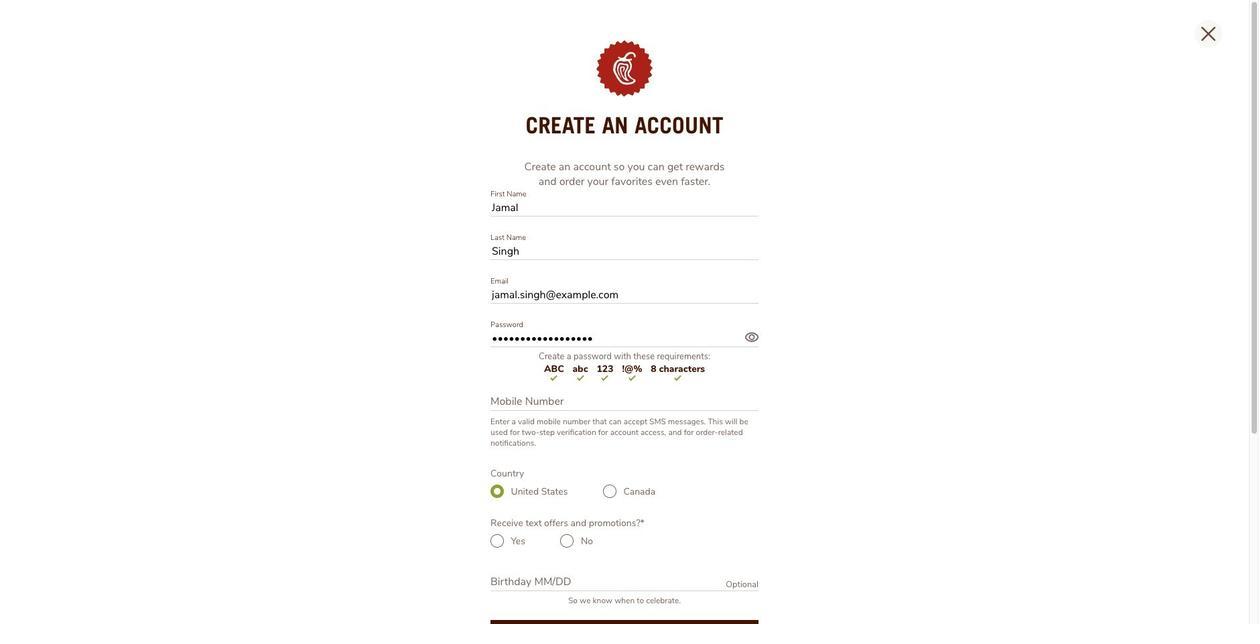 Task type: locate. For each thing, give the bounding box(es) containing it.
definition
[[524, 160, 726, 189], [491, 417, 759, 449], [491, 467, 759, 480], [491, 517, 759, 530], [726, 579, 759, 591], [491, 596, 759, 606]]

Enter birthday in MM/DD format so we know when to celebrate. telephone field
[[491, 575, 759, 592]]

option group
[[491, 485, 759, 498]]

heading
[[491, 114, 759, 136]]

Enter last name text field
[[491, 244, 759, 260]]

United states radio
[[491, 485, 504, 498]]

Enter mobile number. telephone field
[[491, 394, 759, 411]]

yes image
[[491, 535, 504, 548]]

canada image
[[603, 485, 617, 498]]

Yes radio
[[491, 535, 504, 548]]

main content
[[0, 0, 1260, 624]]

no image
[[561, 535, 574, 548]]



Task type: vqa. For each thing, say whether or not it's contained in the screenshot.
enter mobile number. telephone field
yes



Task type: describe. For each thing, give the bounding box(es) containing it.
No radio
[[561, 535, 574, 548]]

Canada radio
[[603, 485, 617, 498]]

Enter password password field
[[491, 331, 759, 347]]

burrito bowl image
[[519, 473, 720, 588]]

modal image
[[597, 40, 653, 97]]

Enter email email field
[[491, 287, 759, 304]]

password not visible image
[[746, 331, 759, 344]]

Enter first name text field
[[491, 200, 759, 217]]

add to bag image
[[1218, 47, 1251, 79]]



